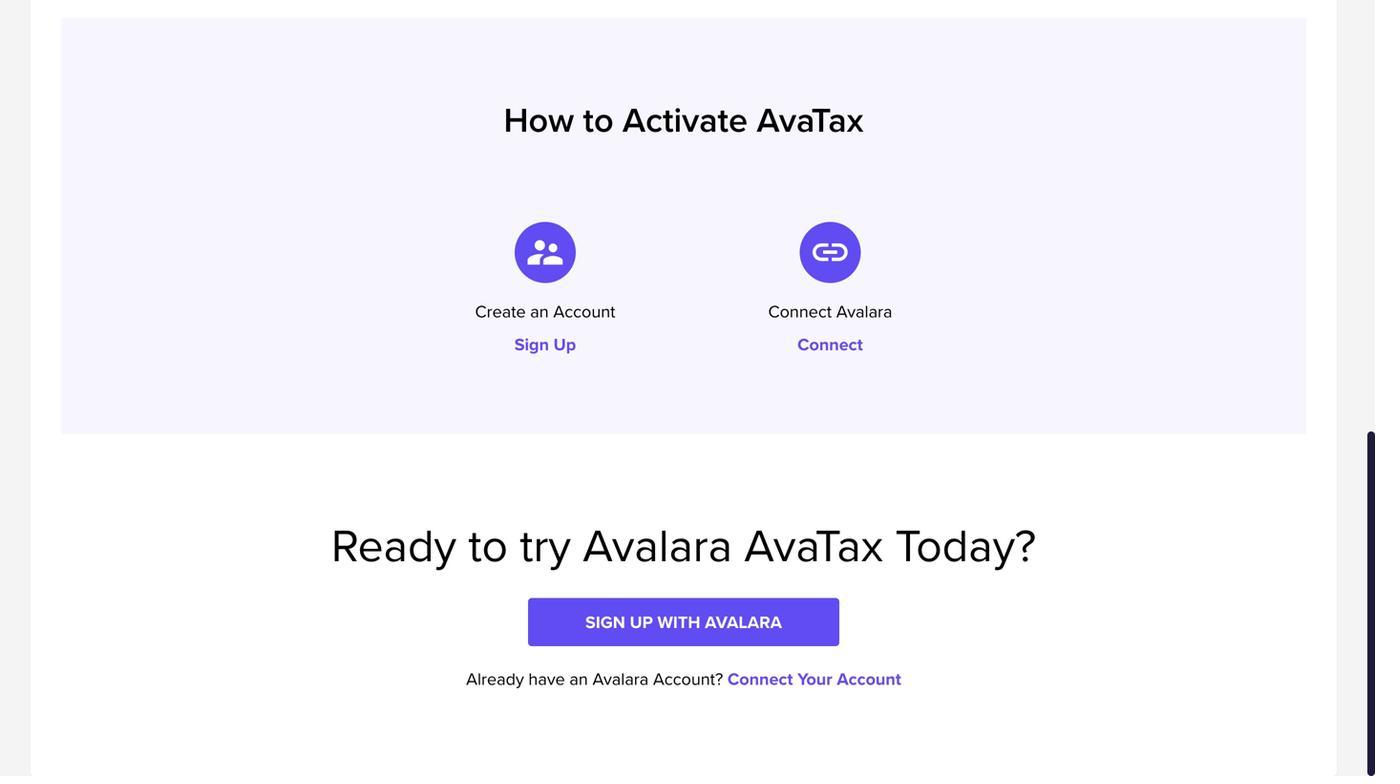 Task type: locate. For each thing, give the bounding box(es) containing it.
2 vertical spatial connect
[[728, 667, 793, 692]]

0 horizontal spatial an
[[531, 299, 549, 324]]

sign up with avalara
[[586, 610, 782, 635]]

1 vertical spatial connect
[[798, 332, 863, 357]]

0 horizontal spatial account
[[554, 299, 616, 324]]

with
[[658, 610, 701, 635]]

0 vertical spatial to
[[583, 95, 614, 145]]

0 vertical spatial sign
[[515, 332, 549, 357]]

1 vertical spatial account
[[837, 667, 902, 692]]

an inside 'already have an avalara account? connect your account'
[[570, 667, 588, 692]]

sign left up
[[586, 610, 626, 635]]

avalara inside 'already have an avalara account? connect your account'
[[593, 667, 649, 692]]

0 horizontal spatial sign
[[515, 332, 549, 357]]

ready
[[331, 512, 457, 578]]

up
[[554, 332, 576, 357]]

sign up with avalara link
[[528, 599, 840, 647]]

account right your
[[837, 667, 902, 692]]

0 horizontal spatial to
[[469, 512, 508, 578]]

1 horizontal spatial account
[[837, 667, 902, 692]]

connect
[[769, 299, 832, 324], [798, 332, 863, 357], [728, 667, 793, 692]]

avalara up up
[[583, 512, 733, 578]]

an
[[531, 299, 549, 324], [570, 667, 588, 692]]

how to activate avatax
[[504, 95, 864, 145]]

try
[[520, 512, 571, 578]]

an up sign up "link" on the left top
[[531, 299, 549, 324]]

create
[[475, 299, 526, 324]]

0 vertical spatial account
[[554, 299, 616, 324]]

account inside create an account sign up
[[554, 299, 616, 324]]

avalara up connect 'link' on the top
[[837, 299, 893, 324]]

avatax
[[757, 95, 864, 145], [745, 512, 884, 578]]

already
[[466, 667, 524, 692]]

connect avalara connect
[[769, 299, 893, 357]]

to right how
[[583, 95, 614, 145]]

account
[[554, 299, 616, 324], [837, 667, 902, 692]]

to for ready
[[469, 512, 508, 578]]

sign
[[515, 332, 549, 357], [586, 610, 626, 635]]

sign left up at the left top of page
[[515, 332, 549, 357]]

1 horizontal spatial an
[[570, 667, 588, 692]]

1 horizontal spatial to
[[583, 95, 614, 145]]

0 vertical spatial an
[[531, 299, 549, 324]]

avalara right with
[[705, 610, 782, 635]]

1 vertical spatial to
[[469, 512, 508, 578]]

avalara
[[837, 299, 893, 324], [583, 512, 733, 578], [705, 610, 782, 635], [593, 667, 649, 692]]

1 vertical spatial sign
[[586, 610, 626, 635]]

already have an avalara account? connect your account
[[466, 667, 902, 692]]

account up up at the left top of page
[[554, 299, 616, 324]]

an right have
[[570, 667, 588, 692]]

1 vertical spatial an
[[570, 667, 588, 692]]

create an account sign up
[[475, 299, 616, 357]]

avalara for ready to try avalara avatax today?
[[583, 512, 733, 578]]

connect your account link
[[728, 667, 902, 692]]

to
[[583, 95, 614, 145], [469, 512, 508, 578]]

ready to try avalara avatax today?
[[331, 512, 1037, 578]]

your
[[798, 667, 833, 692]]

avalara down up
[[593, 667, 649, 692]]

up
[[630, 610, 653, 635]]

to left 'try'
[[469, 512, 508, 578]]



Task type: vqa. For each thing, say whether or not it's contained in the screenshot.
'Account'
yes



Task type: describe. For each thing, give the bounding box(es) containing it.
1 horizontal spatial sign
[[586, 610, 626, 635]]

account?
[[653, 667, 724, 692]]

sign inside create an account sign up
[[515, 332, 549, 357]]

sign up link
[[515, 332, 576, 358]]

avalara inside connect avalara connect
[[837, 299, 893, 324]]

activate
[[623, 95, 748, 145]]

avalara for already have an avalara account? connect your account
[[593, 667, 649, 692]]

have
[[529, 667, 565, 692]]

to for how
[[583, 95, 614, 145]]

0 vertical spatial avatax
[[757, 95, 864, 145]]

1 vertical spatial avatax
[[745, 512, 884, 578]]

how
[[504, 95, 574, 145]]

0 vertical spatial connect
[[769, 299, 832, 324]]

connect link
[[798, 332, 863, 358]]

avalara for sign up with avalara
[[705, 610, 782, 635]]

an inside create an account sign up
[[531, 299, 549, 324]]

today?
[[896, 512, 1037, 578]]



